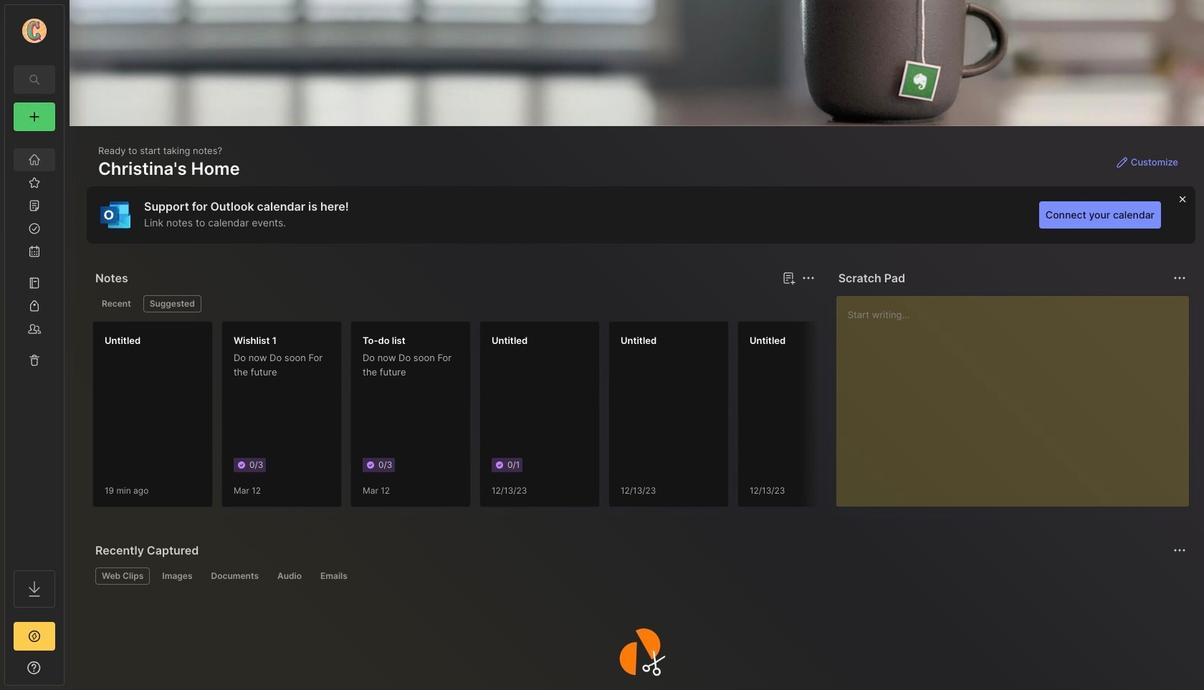 Task type: vqa. For each thing, say whether or not it's contained in the screenshot.
Sync
no



Task type: describe. For each thing, give the bounding box(es) containing it.
edit search image
[[26, 71, 43, 88]]

WHAT'S NEW field
[[5, 657, 64, 680]]

main element
[[0, 0, 69, 691]]

account image
[[22, 19, 47, 43]]

click to expand image
[[63, 664, 74, 681]]

Start writing… text field
[[848, 296, 1189, 496]]

home image
[[27, 153, 42, 167]]



Task type: locate. For each thing, give the bounding box(es) containing it.
Account field
[[5, 16, 64, 45]]

2 tab list from the top
[[95, 568, 1185, 585]]

tree inside main element
[[5, 140, 64, 558]]

More actions field
[[799, 268, 819, 288], [1170, 268, 1191, 288], [1170, 541, 1191, 561]]

tab
[[95, 295, 138, 313], [143, 295, 201, 313], [95, 568, 150, 585], [156, 568, 199, 585], [205, 568, 265, 585], [271, 568, 308, 585], [314, 568, 354, 585]]

0 vertical spatial tab list
[[95, 295, 813, 313]]

tab list
[[95, 295, 813, 313], [95, 568, 1185, 585]]

row group
[[93, 321, 1125, 516]]

1 tab list from the top
[[95, 295, 813, 313]]

upgrade image
[[26, 628, 43, 645]]

tree
[[5, 140, 64, 558]]

1 vertical spatial tab list
[[95, 568, 1185, 585]]

more actions image
[[800, 270, 817, 287], [1172, 270, 1189, 287], [1172, 542, 1189, 559]]



